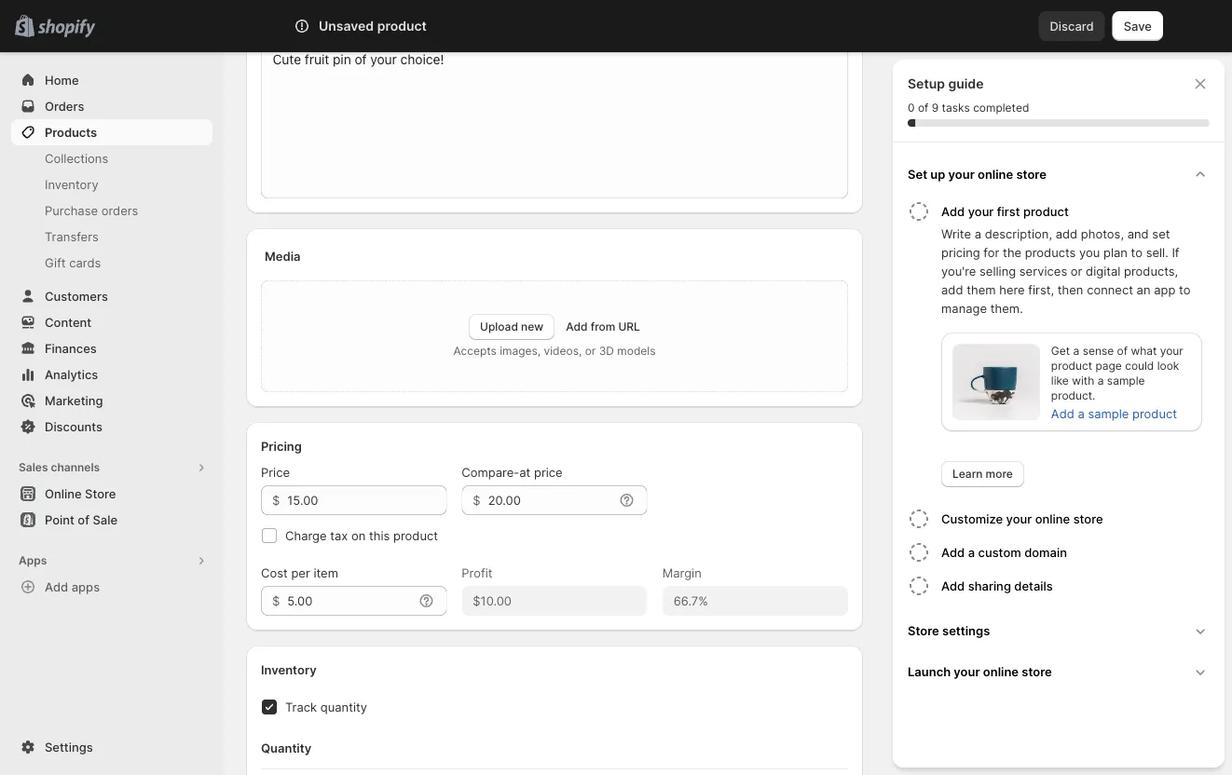 Task type: locate. For each thing, give the bounding box(es) containing it.
inventory up purchase
[[45, 177, 99, 192]]

add left from
[[566, 320, 588, 334]]

home link
[[11, 67, 213, 93]]

online down the settings on the bottom right
[[983, 665, 1019, 679]]

a right the write
[[975, 227, 982, 241]]

discard
[[1050, 19, 1094, 33]]

of up page
[[1117, 344, 1128, 358]]

discounts
[[45, 420, 103, 434]]

more
[[986, 468, 1013, 481]]

orders
[[101, 203, 138, 218]]

your up look on the right top of page
[[1160, 344, 1184, 358]]

online for customize your online store
[[1035, 512, 1070, 526]]

store inside store settings button
[[908, 624, 940, 638]]

mark add your first product as done image
[[908, 200, 930, 223]]

online
[[978, 167, 1014, 181], [1035, 512, 1070, 526], [983, 665, 1019, 679]]

0 vertical spatial of
[[918, 101, 929, 115]]

your
[[949, 167, 975, 181], [968, 204, 994, 219], [1160, 344, 1184, 358], [1006, 512, 1032, 526], [954, 665, 980, 679]]

1 vertical spatial add
[[942, 282, 963, 297]]

products link
[[11, 119, 213, 145]]

Profit text field
[[462, 586, 648, 616]]

add inside button
[[942, 204, 965, 219]]

product down "get"
[[1051, 359, 1093, 373]]

add down product.
[[1051, 406, 1075, 421]]

$ down cost at the left bottom of page
[[272, 594, 280, 608]]

3d
[[599, 344, 614, 358]]

store down store settings button
[[1022, 665, 1052, 679]]

online up domain
[[1035, 512, 1070, 526]]

add a sample product button
[[1040, 401, 1189, 427]]

quantity
[[261, 741, 312, 756]]

$ for price
[[272, 493, 280, 508]]

0 vertical spatial store
[[85, 487, 116, 501]]

product.
[[1051, 389, 1096, 403]]

to down and
[[1131, 245, 1143, 260]]

your inside "button"
[[1006, 512, 1032, 526]]

of inside get a sense of what your product page could look like with a sample product. add a sample product
[[1117, 344, 1128, 358]]

a left custom
[[968, 545, 975, 560]]

store inside "button"
[[1074, 512, 1103, 526]]

1 vertical spatial store
[[1074, 512, 1103, 526]]

add up the write
[[942, 204, 965, 219]]

0 horizontal spatial of
[[78, 513, 89, 527]]

add up the products
[[1056, 227, 1078, 241]]

point of sale
[[45, 513, 118, 527]]

add inside 'button'
[[942, 545, 965, 560]]

0 horizontal spatial or
[[585, 344, 596, 358]]

to right app on the right top of page
[[1179, 282, 1191, 297]]

a for add a custom domain
[[968, 545, 975, 560]]

unsaved
[[319, 18, 374, 34]]

your right launch in the bottom right of the page
[[954, 665, 980, 679]]

Compare-at price text field
[[488, 486, 614, 516]]

0 vertical spatial to
[[1131, 245, 1143, 260]]

1 horizontal spatial add
[[1056, 227, 1078, 241]]

or up then
[[1071, 264, 1083, 278]]

$ for cost per item
[[272, 594, 280, 608]]

track
[[285, 700, 317, 715]]

setup guide dialog
[[893, 60, 1225, 768]]

your left first
[[968, 204, 994, 219]]

customize
[[942, 512, 1003, 526]]

$ down compare-
[[473, 493, 481, 508]]

accepts
[[454, 344, 497, 358]]

orders link
[[11, 93, 213, 119]]

1 vertical spatial online
[[1035, 512, 1070, 526]]

0 vertical spatial or
[[1071, 264, 1083, 278]]

1 vertical spatial inventory
[[261, 663, 317, 677]]

settings
[[943, 624, 990, 638]]

at
[[520, 465, 531, 480]]

or left 3d
[[585, 344, 596, 358]]

add sharing details
[[942, 579, 1053, 593]]

search button
[[346, 11, 887, 41]]

a for write a description, add photos, and set pricing for the products you plan to sell. if you're selling services or digital products, add them here first, then connect an app to manage them.
[[975, 227, 982, 241]]

product up 'description,'
[[1024, 204, 1069, 219]]

them
[[967, 282, 996, 297]]

customize your online store button
[[942, 502, 1218, 536]]

purchase orders
[[45, 203, 138, 218]]

add a custom domain
[[942, 545, 1067, 560]]

1 vertical spatial of
[[1117, 344, 1128, 358]]

add
[[1056, 227, 1078, 241], [942, 282, 963, 297]]

of left sale
[[78, 513, 89, 527]]

and
[[1128, 227, 1149, 241]]

settings link
[[11, 735, 213, 761]]

a
[[975, 227, 982, 241], [1073, 344, 1080, 358], [1098, 374, 1104, 388], [1078, 406, 1085, 421], [968, 545, 975, 560]]

products
[[1025, 245, 1076, 260]]

gift cards
[[45, 255, 101, 270]]

marketing link
[[11, 388, 213, 414]]

online
[[45, 487, 82, 501]]

1 horizontal spatial or
[[1071, 264, 1083, 278]]

products
[[45, 125, 97, 139]]

a inside 'button'
[[968, 545, 975, 560]]

a inside write a description, add photos, and set pricing for the products you plan to sell. if you're selling services or digital products, add them here first, then connect an app to manage them.
[[975, 227, 982, 241]]

of left 9
[[918, 101, 929, 115]]

0 vertical spatial online
[[978, 167, 1014, 181]]

domain
[[1025, 545, 1067, 560]]

them.
[[991, 301, 1023, 316]]

1 vertical spatial or
[[585, 344, 596, 358]]

add down you're
[[942, 282, 963, 297]]

store up add a custom domain 'button'
[[1074, 512, 1103, 526]]

discounts link
[[11, 414, 213, 440]]

online for launch your online store
[[983, 665, 1019, 679]]

compare-at price
[[462, 465, 563, 480]]

set up your online store button
[[901, 154, 1218, 195]]

shopify image
[[38, 19, 95, 38]]

2 vertical spatial online
[[983, 665, 1019, 679]]

look
[[1158, 359, 1180, 373]]

add left the apps
[[45, 580, 68, 594]]

1 vertical spatial store
[[908, 624, 940, 638]]

app
[[1154, 282, 1176, 297]]

inventory up track
[[261, 663, 317, 677]]

0 vertical spatial inventory
[[45, 177, 99, 192]]

0 horizontal spatial add
[[942, 282, 963, 297]]

1 horizontal spatial to
[[1179, 282, 1191, 297]]

point of sale button
[[0, 507, 224, 533]]

item
[[314, 566, 338, 580]]

manage
[[942, 301, 987, 316]]

new
[[521, 320, 544, 334]]

$ down price
[[272, 493, 280, 508]]

of for 9
[[918, 101, 929, 115]]

add for details
[[942, 579, 965, 593]]

of inside "link"
[[78, 513, 89, 527]]

learn more link
[[942, 461, 1024, 488]]

digital
[[1086, 264, 1121, 278]]

0 horizontal spatial to
[[1131, 245, 1143, 260]]

images,
[[500, 344, 541, 358]]

store up sale
[[85, 487, 116, 501]]

save
[[1124, 19, 1152, 33]]

charge tax on this product
[[285, 529, 438, 543]]

2 horizontal spatial of
[[1117, 344, 1128, 358]]

1 horizontal spatial of
[[918, 101, 929, 115]]

store
[[85, 487, 116, 501], [908, 624, 940, 638]]

apps
[[19, 554, 47, 568]]

online up add your first product
[[978, 167, 1014, 181]]

sample down could
[[1107, 374, 1145, 388]]

details
[[1015, 579, 1053, 593]]

home
[[45, 73, 79, 87]]

1 horizontal spatial store
[[908, 624, 940, 638]]

add your first product
[[942, 204, 1069, 219]]

2 vertical spatial of
[[78, 513, 89, 527]]

add for custom
[[942, 545, 965, 560]]

pricing
[[261, 439, 302, 454]]

add right the mark add sharing details as done icon
[[942, 579, 965, 593]]

a down product.
[[1078, 406, 1085, 421]]

a right "get"
[[1073, 344, 1080, 358]]

store settings
[[908, 624, 990, 638]]

add your first product element
[[904, 225, 1218, 488]]

of
[[918, 101, 929, 115], [1117, 344, 1128, 358], [78, 513, 89, 527]]

0 horizontal spatial store
[[85, 487, 116, 501]]

point
[[45, 513, 74, 527]]

$
[[272, 493, 280, 508], [473, 493, 481, 508], [272, 594, 280, 608]]

orders
[[45, 99, 84, 113]]

a for get a sense of what your product page could look like with a sample product. add a sample product
[[1073, 344, 1080, 358]]

your up add a custom domain
[[1006, 512, 1032, 526]]

store up launch in the bottom right of the page
[[908, 624, 940, 638]]

guide
[[949, 76, 984, 92]]

search
[[376, 19, 416, 33]]

cards
[[69, 255, 101, 270]]

online inside "button"
[[1035, 512, 1070, 526]]

set up your online store
[[908, 167, 1047, 181]]

inventory
[[45, 177, 99, 192], [261, 663, 317, 677]]

online store button
[[0, 481, 224, 507]]

2 vertical spatial store
[[1022, 665, 1052, 679]]

sample
[[1107, 374, 1145, 388], [1088, 406, 1129, 421]]

sample down product.
[[1088, 406, 1129, 421]]

gift
[[45, 255, 66, 270]]

1 horizontal spatial inventory
[[261, 663, 317, 677]]

your for customize your online store
[[1006, 512, 1032, 526]]

your right up
[[949, 167, 975, 181]]

add right mark add a custom domain as done icon
[[942, 545, 965, 560]]

could
[[1125, 359, 1154, 373]]

mark add a custom domain as done image
[[908, 542, 930, 564]]

product
[[377, 18, 427, 34], [1024, 204, 1069, 219], [1051, 359, 1093, 373], [1133, 406, 1177, 421], [393, 529, 438, 543]]

store up first
[[1017, 167, 1047, 181]]

add inside get a sense of what your product page could look like with a sample product. add a sample product
[[1051, 406, 1075, 421]]

price
[[261, 465, 290, 480]]

launch your online store button
[[901, 652, 1218, 693]]

charge
[[285, 529, 327, 543]]



Task type: vqa. For each thing, say whether or not it's contained in the screenshot.
or in Write a description, add photos, and set pricing for the products you plan to sell. If you're selling services or digital products, add them here first, then connect an app to manage them.
yes



Task type: describe. For each thing, give the bounding box(es) containing it.
purchase orders link
[[11, 198, 213, 224]]

media
[[265, 249, 301, 263]]

mark add sharing details as done image
[[908, 575, 930, 598]]

store for launch your online store
[[1022, 665, 1052, 679]]

you
[[1080, 245, 1100, 260]]

products,
[[1124, 264, 1179, 278]]

upload new
[[480, 320, 544, 334]]

product right this
[[393, 529, 438, 543]]

sale
[[93, 513, 118, 527]]

Margin text field
[[663, 586, 848, 616]]

customize your online store
[[942, 512, 1103, 526]]

apps button
[[11, 548, 213, 574]]

cost per item
[[261, 566, 338, 580]]

for
[[984, 245, 1000, 260]]

1 vertical spatial sample
[[1088, 406, 1129, 421]]

you're
[[942, 264, 976, 278]]

0 vertical spatial store
[[1017, 167, 1047, 181]]

purchase
[[45, 203, 98, 218]]

services
[[1020, 264, 1068, 278]]

transfers
[[45, 229, 99, 244]]

set
[[1153, 227, 1170, 241]]

write a description, add photos, and set pricing for the products you plan to sell. if you're selling services or digital products, add them here first, then connect an app to manage them.
[[942, 227, 1191, 316]]

mark customize your online store as done image
[[908, 508, 930, 530]]

if
[[1172, 245, 1180, 260]]

photos,
[[1081, 227, 1124, 241]]

tasks
[[942, 101, 970, 115]]

get a sense of what your product page could look like with a sample product. add a sample product
[[1051, 344, 1184, 421]]

add your first product button
[[942, 195, 1218, 225]]

gift cards link
[[11, 250, 213, 276]]

settings
[[45, 740, 93, 755]]

from
[[591, 320, 616, 334]]

price
[[534, 465, 563, 480]]

models
[[617, 344, 656, 358]]

customers link
[[11, 283, 213, 310]]

first
[[997, 204, 1021, 219]]

upload
[[480, 320, 518, 334]]

your inside get a sense of what your product page could look like with a sample product. add a sample product
[[1160, 344, 1184, 358]]

add a custom domain button
[[942, 536, 1218, 570]]

custom
[[978, 545, 1021, 560]]

product right unsaved on the top left of page
[[377, 18, 427, 34]]

first,
[[1029, 282, 1054, 297]]

store inside online store link
[[85, 487, 116, 501]]

or inside write a description, add photos, and set pricing for the products you plan to sell. if you're selling services or digital products, add them here first, then connect an app to manage them.
[[1071, 264, 1083, 278]]

quantity
[[320, 700, 367, 715]]

get
[[1051, 344, 1070, 358]]

add sharing details button
[[942, 570, 1218, 603]]

accepts images, videos, or 3d models
[[454, 344, 656, 358]]

an
[[1137, 282, 1151, 297]]

transfers link
[[11, 224, 213, 250]]

content link
[[11, 310, 213, 336]]

page
[[1096, 359, 1122, 373]]

compare-
[[462, 465, 520, 480]]

sales channels button
[[11, 455, 213, 481]]

upload new button
[[469, 314, 555, 340]]

add for url
[[566, 320, 588, 334]]

add for first
[[942, 204, 965, 219]]

Cost per item text field
[[287, 586, 413, 616]]

connect
[[1087, 282, 1134, 297]]

product inside add your first product button
[[1024, 204, 1069, 219]]

plan
[[1104, 245, 1128, 260]]

a down page
[[1098, 374, 1104, 388]]

setup
[[908, 76, 945, 92]]

discard button
[[1039, 11, 1105, 41]]

point of sale link
[[11, 507, 213, 533]]

your for launch your online store
[[954, 665, 980, 679]]

profit
[[462, 566, 493, 580]]

store settings button
[[901, 611, 1218, 652]]

inventory link
[[11, 172, 213, 198]]

collections link
[[11, 145, 213, 172]]

videos,
[[544, 344, 582, 358]]

1 vertical spatial to
[[1179, 282, 1191, 297]]

sell.
[[1146, 245, 1169, 260]]

Price text field
[[287, 486, 447, 516]]

like
[[1051, 374, 1069, 388]]

with
[[1072, 374, 1095, 388]]

setup guide
[[908, 76, 984, 92]]

$ for compare-at price
[[473, 493, 481, 508]]

product down look on the right top of page
[[1133, 406, 1177, 421]]

marketing
[[45, 393, 103, 408]]

apps
[[72, 580, 100, 594]]

url
[[619, 320, 640, 334]]

of for sale
[[78, 513, 89, 527]]

add apps
[[45, 580, 100, 594]]

0 horizontal spatial inventory
[[45, 177, 99, 192]]

this
[[369, 529, 390, 543]]

unsaved product
[[319, 18, 427, 34]]

completed
[[973, 101, 1030, 115]]

on
[[351, 529, 366, 543]]

tax
[[330, 529, 348, 543]]

sales
[[19, 461, 48, 475]]

0 vertical spatial add
[[1056, 227, 1078, 241]]

analytics
[[45, 367, 98, 382]]

0 vertical spatial sample
[[1107, 374, 1145, 388]]

finances
[[45, 341, 97, 356]]

sharing
[[968, 579, 1011, 593]]

learn more
[[953, 468, 1013, 481]]

the
[[1003, 245, 1022, 260]]

store for customize your online store
[[1074, 512, 1103, 526]]

finances link
[[11, 336, 213, 362]]

your for add your first product
[[968, 204, 994, 219]]

channels
[[51, 461, 100, 475]]



